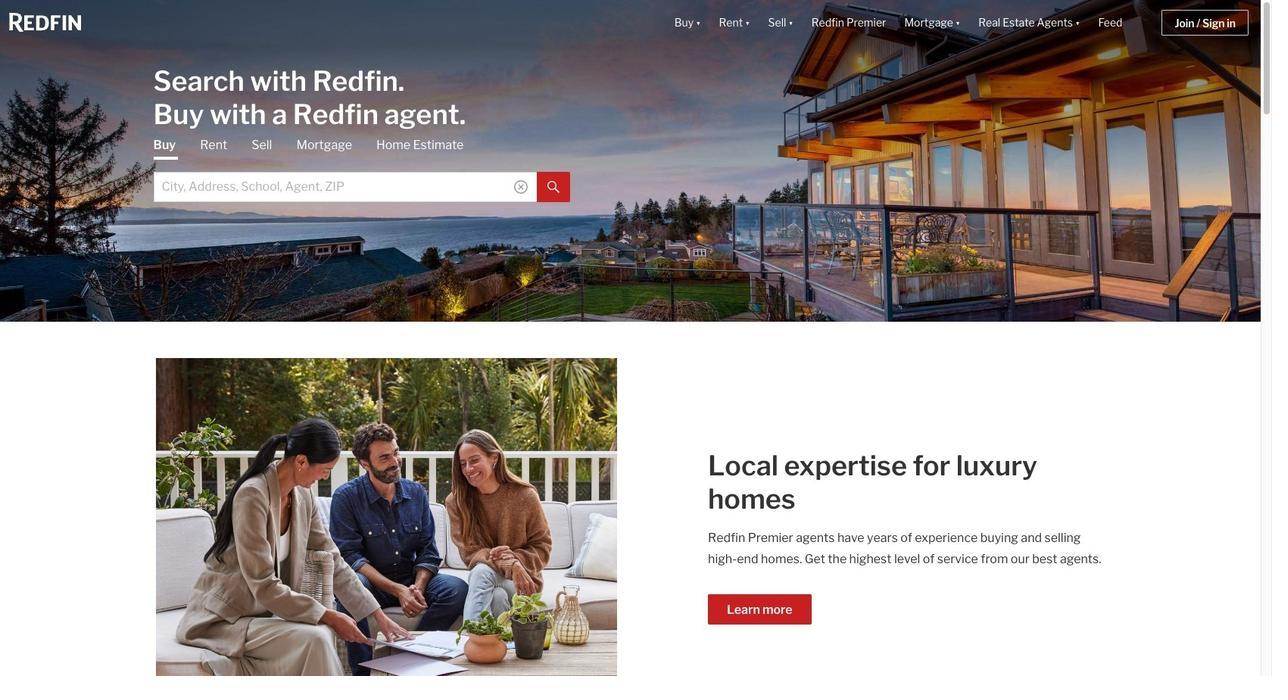 Task type: locate. For each thing, give the bounding box(es) containing it.
tab list
[[153, 137, 570, 202]]

submit search image
[[547, 181, 559, 193]]



Task type: vqa. For each thing, say whether or not it's contained in the screenshot.
A woman showing a document for a backyard consultation. "image"
yes



Task type: describe. For each thing, give the bounding box(es) containing it.
City, Address, School, Agent, ZIP search field
[[153, 172, 537, 202]]

a woman showing a document for a backyard consultation. image
[[156, 358, 618, 676]]

search input image
[[514, 180, 528, 194]]



